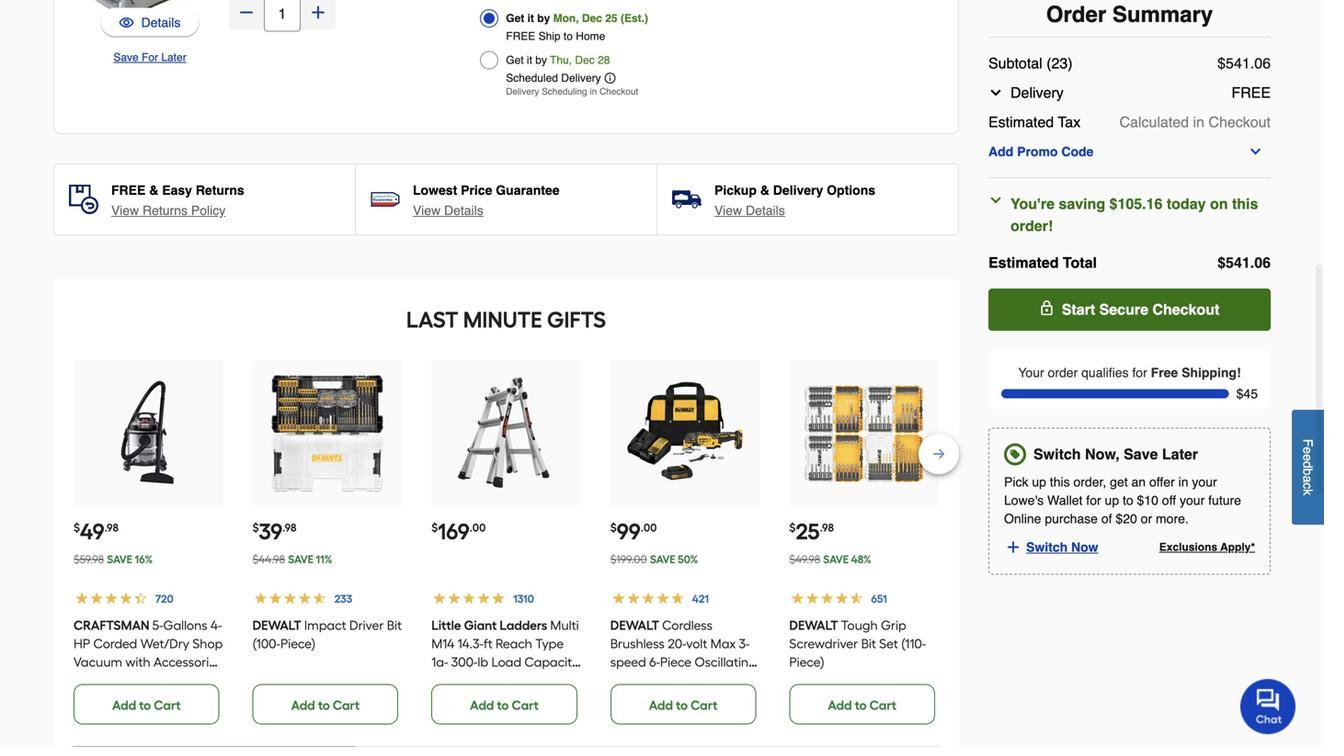 Task type: locate. For each thing, give the bounding box(es) containing it.
& right 'pickup'
[[760, 183, 770, 198]]

$20
[[1116, 512, 1137, 527]]

purchase
[[1045, 512, 1098, 527]]

cart inside 39 list item
[[333, 698, 360, 714]]

cart for 39
[[333, 698, 360, 714]]

switch inside button
[[1026, 540, 1068, 555]]

.98 inside $ 39 .98
[[282, 521, 297, 535]]

by for mon, dec 25
[[537, 12, 550, 25]]

2 dewalt from the left
[[610, 618, 659, 634]]

chevron down image
[[989, 86, 1003, 100], [1248, 144, 1263, 159], [989, 193, 1003, 208]]

1 cart from the left
[[154, 698, 181, 714]]

2 vertical spatial chevron down image
[[989, 193, 1003, 208]]

add to cart inside 39 list item
[[291, 698, 360, 714]]

this
[[1232, 195, 1258, 212], [1050, 475, 1070, 490]]

.00 inside $ 169 .00
[[470, 521, 486, 535]]

add down screwdriver
[[828, 698, 852, 714]]

3 view from the left
[[715, 203, 742, 218]]

1 add to cart from the left
[[112, 698, 181, 714]]

.98 for 25
[[820, 521, 834, 535]]

1 vertical spatial in
[[1193, 114, 1205, 131]]

add
[[989, 144, 1014, 159], [112, 698, 136, 714], [291, 698, 315, 714], [470, 698, 494, 714], [649, 698, 673, 714], [828, 698, 852, 714]]

save inside 25 list item
[[823, 553, 849, 566]]

chevron down image for you're saving  $105.16  today on this order!
[[989, 193, 1003, 208]]

1 vertical spatial $ 541 . 06
[[1218, 254, 1271, 271]]

2 06 from the top
[[1255, 254, 1271, 271]]

1 vertical spatial .
[[1250, 254, 1255, 271]]

estimated down order!
[[989, 254, 1059, 271]]

3 add to cart from the left
[[470, 698, 539, 714]]

cart down soft
[[691, 698, 718, 714]]

cart
[[154, 698, 181, 714], [333, 698, 360, 714], [512, 698, 539, 714], [691, 698, 718, 714], [870, 698, 897, 714]]

dewalt inside 99 list item
[[610, 618, 659, 634]]

1 .00 from the left
[[470, 521, 486, 535]]

$ 541 . 06 for total
[[1218, 254, 1271, 271]]

5 add to cart from the left
[[828, 698, 897, 714]]

details down 'pickup'
[[746, 203, 785, 218]]

for
[[1132, 366, 1147, 380], [1086, 493, 1101, 508]]

2 horizontal spatial in
[[1193, 114, 1205, 131]]

2 view details link from the left
[[715, 201, 785, 220]]

1 horizontal spatial for
[[1132, 366, 1147, 380]]

your up future
[[1192, 475, 1217, 490]]

3 dewalt from the left
[[789, 618, 838, 634]]

0 horizontal spatial .98
[[104, 521, 119, 535]]

add to cart down the kit
[[649, 698, 718, 714]]

details
[[141, 15, 181, 30], [444, 203, 484, 218], [746, 203, 785, 218]]

to inside 99 list item
[[676, 698, 688, 714]]

2 cart from the left
[[333, 698, 360, 714]]

checkout up on
[[1209, 114, 1271, 131]]

checkout
[[600, 86, 638, 97], [1209, 114, 1271, 131], [1153, 301, 1220, 318]]

details right the quickview icon
[[141, 15, 181, 30]]

cart down impact driver bit (100-piece)
[[333, 698, 360, 714]]

$ 49 .98
[[74, 519, 119, 545]]

add promo code link
[[989, 141, 1271, 163]]

for down order,
[[1086, 493, 1101, 508]]

now,
[[1085, 446, 1120, 463]]

for
[[142, 51, 158, 64]]

& for pickup
[[760, 183, 770, 198]]

2 .98 from the left
[[282, 521, 297, 535]]

e up b
[[1301, 454, 1316, 461]]

cart inside 25 list item
[[870, 698, 897, 714]]

1 vertical spatial returns
[[143, 203, 188, 218]]

save for 39
[[288, 553, 313, 566]]

save
[[113, 51, 139, 64], [1124, 446, 1158, 463]]

$59.98
[[74, 553, 104, 566]]

save inside 39 list item
[[288, 553, 313, 566]]

0 vertical spatial save
[[113, 51, 139, 64]]

in right calculated at the top right of page
[[1193, 114, 1205, 131]]

save left 16%
[[107, 553, 132, 566]]

1 $ 541 . 06 from the top
[[1218, 55, 1271, 72]]

2 vertical spatial checkout
[[1153, 301, 1220, 318]]

& left the easy
[[149, 183, 158, 198]]

add for 25
[[828, 698, 852, 714]]

0 vertical spatial free
[[506, 30, 535, 43]]

1 horizontal spatial details
[[444, 203, 484, 218]]

1 horizontal spatial bit
[[861, 636, 876, 652]]

add down impact driver bit (100-piece)
[[291, 698, 315, 714]]

169 list item
[[431, 360, 581, 725]]

4 add to cart from the left
[[649, 698, 718, 714]]

1 vertical spatial it
[[527, 54, 532, 67]]

2 541 from the top
[[1226, 254, 1250, 271]]

free inside free & easy returns view returns policy
[[111, 183, 146, 198]]

add to cart down load
[[470, 698, 539, 714]]

. for subtotal (23)
[[1250, 55, 1255, 72]]

multi- down load
[[504, 673, 537, 689]]

to inside 25 list item
[[855, 698, 867, 714]]

it up scheduled in the left top of the page
[[527, 54, 532, 67]]

0 horizontal spatial view details link
[[413, 201, 484, 220]]

impact
[[304, 618, 346, 634]]

up right pick
[[1032, 475, 1046, 490]]

by for thu, dec 28
[[535, 54, 547, 67]]

add to cart link inside 49 list item
[[74, 685, 219, 725]]

delivery up 'delivery scheduling in checkout'
[[561, 72, 601, 85]]

1 horizontal spatial piece)
[[789, 655, 825, 670]]

view left policy on the left top
[[111, 203, 139, 218]]

2 view from the left
[[413, 203, 441, 218]]

1 vertical spatial for
[[1086, 493, 1101, 508]]

delivery left options
[[773, 183, 823, 198]]

tax
[[1058, 114, 1081, 131]]

0 vertical spatial 06
[[1255, 55, 1271, 72]]

2 $ 541 . 06 from the top
[[1218, 254, 1271, 271]]

& inside free & easy returns view returns policy
[[149, 183, 158, 198]]

3 save from the left
[[650, 553, 675, 566]]

dewalt up screwdriver
[[789, 618, 838, 634]]

last minute gifts heading
[[72, 302, 941, 338]]

add for 49
[[112, 698, 136, 714]]

& inside pickup & delivery options view details
[[760, 183, 770, 198]]

.98 up '$49.98 save 48%'
[[820, 521, 834, 535]]

3 add to cart link from the left
[[431, 685, 577, 725]]

0 vertical spatial it
[[527, 12, 534, 25]]

quickview image
[[119, 13, 134, 32]]

1 vertical spatial plus image
[[1005, 539, 1022, 556]]

add to cart inside 25 list item
[[828, 698, 897, 714]]

1 horizontal spatial save
[[1124, 446, 1158, 463]]

scheduled
[[506, 72, 558, 85]]

piece) down screwdriver
[[789, 655, 825, 670]]

4-
[[211, 618, 222, 634]]

.00 inside the $ 99 .00
[[641, 521, 657, 535]]

chevron down image left you're
[[989, 193, 1003, 208]]

add to cart inside the 169 list item
[[470, 698, 539, 714]]

dewalt for 99
[[610, 618, 659, 634]]

1 vertical spatial piece)
[[789, 655, 825, 670]]

f e e d b a c k
[[1301, 439, 1316, 496]]

dewalt impact driver bit (100-piece) image
[[267, 374, 387, 494]]

save inside 99 list item
[[650, 553, 675, 566]]

1 horizontal spatial .00
[[641, 521, 657, 535]]

0 vertical spatial checkout
[[600, 86, 638, 97]]

2 horizontal spatial dewalt
[[789, 618, 838, 634]]

cart inside 99 list item
[[691, 698, 718, 714]]

0 horizontal spatial up
[[1032, 475, 1046, 490]]

with inside cordless brushless 20-volt max 3- speed 6-piece oscillating multi-tool kit with soft case (1-battery included)
[[687, 673, 712, 689]]

.00 for 99
[[641, 521, 657, 535]]

cart down load
[[512, 698, 539, 714]]

$ inside $ 169 .00
[[431, 521, 438, 535]]

add inside 99 list item
[[649, 698, 673, 714]]

add to cart link for 99
[[610, 685, 756, 725]]

0 horizontal spatial dewalt
[[253, 618, 301, 634]]

2 get from the top
[[506, 54, 524, 67]]

chevron down image down calculated in checkout
[[1248, 144, 1263, 159]]

0 horizontal spatial piece)
[[280, 636, 316, 652]]

piece) inside tough grip screwdriver bit set (110- piece)
[[789, 655, 825, 670]]

returns up policy on the left top
[[196, 183, 244, 198]]

1 horizontal spatial 25
[[796, 519, 820, 545]]

dec left 28
[[575, 54, 595, 67]]

0 horizontal spatial this
[[1050, 475, 1070, 490]]

1 vertical spatial 25
[[796, 519, 820, 545]]

in right "scheduling"
[[590, 86, 597, 97]]

.98 for 39
[[282, 521, 297, 535]]

plus image
[[309, 3, 327, 22], [1005, 539, 1022, 556]]

for left free
[[1132, 366, 1147, 380]]

it for thu,
[[527, 54, 532, 67]]

0 vertical spatial in
[[590, 86, 597, 97]]

view details link down lowest on the top
[[413, 201, 484, 220]]

online
[[1004, 512, 1041, 527]]

25 left (est.)
[[605, 12, 618, 25]]

e
[[1301, 447, 1316, 454], [1301, 454, 1316, 461]]

later
[[161, 51, 186, 64], [1162, 446, 1198, 463]]

4 add to cart link from the left
[[610, 685, 756, 725]]

0 vertical spatial this
[[1232, 195, 1258, 212]]

mon,
[[553, 12, 579, 25]]

541 up calculated in checkout
[[1226, 55, 1250, 72]]

16%
[[135, 553, 153, 566]]

25 list item
[[789, 360, 939, 725]]

add to cart for 49
[[112, 698, 181, 714]]

tag filled image
[[1007, 447, 1024, 463]]

lowest
[[413, 183, 457, 198]]

multi-
[[504, 673, 537, 689], [610, 673, 642, 689]]

info image
[[605, 73, 616, 84]]

e up d in the bottom right of the page
[[1301, 447, 1316, 454]]

2 estimated from the top
[[989, 254, 1059, 271]]

chevron down image down subtotal
[[989, 86, 1003, 100]]

dewalt inside 25 list item
[[789, 618, 838, 634]]

1 dewalt from the left
[[253, 618, 301, 634]]

little giant ladders multi m14 14.3-ft reach type 1a- 300-lb load capacity telescoping multi-position ladder image
[[446, 374, 566, 494]]

this inside pick up this order, get an offer in your lowe's wallet for up to $10 off your future online purchase of $20 or more.
[[1050, 475, 1070, 490]]

this right on
[[1232, 195, 1258, 212]]

1 & from the left
[[149, 183, 158, 198]]

0 horizontal spatial multi-
[[504, 673, 537, 689]]

0 vertical spatial plus image
[[309, 3, 327, 22]]

2 vertical spatial in
[[1179, 475, 1189, 490]]

with right the kit
[[687, 673, 712, 689]]

4 cart from the left
[[691, 698, 718, 714]]

later right for
[[161, 51, 186, 64]]

$199.00
[[610, 553, 647, 566]]

$ 541 . 06 up calculated in checkout
[[1218, 55, 1271, 72]]

2 & from the left
[[760, 183, 770, 198]]

code
[[1062, 144, 1094, 159]]

get up free ship to home
[[506, 12, 524, 25]]

1 horizontal spatial free
[[506, 30, 535, 43]]

dec for 25
[[582, 12, 602, 25]]

0 horizontal spatial for
[[1086, 493, 1101, 508]]

2 . from the top
[[1250, 254, 1255, 271]]

1 .98 from the left
[[104, 521, 119, 535]]

start secure checkout
[[1062, 301, 1220, 318]]

1 . from the top
[[1250, 55, 1255, 72]]

an
[[1132, 475, 1146, 490]]

ft
[[484, 636, 493, 652]]

add inside 39 list item
[[291, 698, 315, 714]]

by up ship
[[537, 12, 550, 25]]

dewalt up (100-
[[253, 618, 301, 634]]

free up view returns policy link
[[111, 183, 146, 198]]

checkout for start secure checkout
[[1153, 301, 1220, 318]]

your right off at the right bottom of page
[[1180, 493, 1205, 508]]

in inside pick up this order, get an offer in your lowe's wallet for up to $10 off your future online purchase of $20 or more.
[[1179, 475, 1189, 490]]

0 vertical spatial estimated
[[989, 114, 1054, 131]]

$ 541 . 06 down on
[[1218, 254, 1271, 271]]

minus image
[[237, 3, 256, 22]]

cart down set
[[870, 698, 897, 714]]

add down telescoping
[[470, 698, 494, 714]]

it up free ship to home
[[527, 12, 534, 25]]

06 for estimated total
[[1255, 254, 1271, 271]]

view
[[111, 203, 139, 218], [413, 203, 441, 218], [715, 203, 742, 218]]

in
[[590, 86, 597, 97], [1193, 114, 1205, 131], [1179, 475, 1189, 490]]

1 horizontal spatial up
[[1105, 493, 1119, 508]]

chevron down image inside you're saving  $105.16  today on this order! link
[[989, 193, 1003, 208]]

to inside the 169 list item
[[497, 698, 509, 714]]

0 vertical spatial bit
[[387, 618, 402, 634]]

start
[[1062, 301, 1095, 318]]

1 horizontal spatial this
[[1232, 195, 1258, 212]]

0 horizontal spatial save
[[113, 51, 139, 64]]

1 vertical spatial 06
[[1255, 254, 1271, 271]]

c
[[1301, 483, 1316, 489]]

estimated for estimated total
[[989, 254, 1059, 271]]

free up calculated in checkout
[[1232, 84, 1271, 101]]

1 vertical spatial later
[[1162, 446, 1198, 463]]

0 vertical spatial by
[[537, 12, 550, 25]]

1 vertical spatial with
[[687, 673, 712, 689]]

add to cart for 39
[[291, 698, 360, 714]]

view inside pickup & delivery options view details
[[715, 203, 742, 218]]

99
[[617, 519, 641, 545]]

up up 'of'
[[1105, 493, 1119, 508]]

delivery scheduling in checkout
[[506, 86, 638, 97]]

0 vertical spatial chevron down image
[[989, 86, 1003, 100]]

dewalt up brushless
[[610, 618, 659, 634]]

0 vertical spatial dec
[[582, 12, 602, 25]]

add to cart link inside 25 list item
[[789, 685, 935, 725]]

$ inside $ 49 .98
[[74, 521, 80, 535]]

details inside pickup & delivery options view details
[[746, 203, 785, 218]]

0 horizontal spatial plus image
[[309, 3, 327, 22]]

secure
[[1100, 301, 1149, 318]]

add to cart inside 99 list item
[[649, 698, 718, 714]]

to down 5-gallons 4- hp corded wet/dry shop vacuum with accessories included
[[139, 698, 151, 714]]

by
[[537, 12, 550, 25], [535, 54, 547, 67]]

1 541 from the top
[[1226, 55, 1250, 72]]

add to cart link inside 39 list item
[[253, 685, 398, 725]]

5 cart from the left
[[870, 698, 897, 714]]

cart for 49
[[154, 698, 181, 714]]

1 vertical spatial this
[[1050, 475, 1070, 490]]

0 vertical spatial for
[[1132, 366, 1147, 380]]

secure image
[[1040, 301, 1055, 315]]

save up an
[[1124, 446, 1158, 463]]

multi- up case
[[610, 673, 642, 689]]

0 horizontal spatial free
[[111, 183, 146, 198]]

speed
[[610, 655, 646, 670]]

to up "$20"
[[1123, 493, 1134, 508]]

estimated up the promo
[[989, 114, 1054, 131]]

0 horizontal spatial with
[[125, 655, 150, 670]]

to inside 49 list item
[[139, 698, 151, 714]]

add for 39
[[291, 698, 315, 714]]

get
[[1110, 475, 1128, 490]]

by left thu,
[[535, 54, 547, 67]]

1 horizontal spatial .98
[[282, 521, 297, 535]]

cordless brushless 20-volt max 3- speed 6-piece oscillating multi-tool kit with soft case (1-battery included)
[[610, 618, 757, 707]]

1 vertical spatial 541
[[1226, 254, 1250, 271]]

1 add to cart link from the left
[[74, 685, 219, 725]]

to for impact driver bit (100-piece)
[[318, 698, 330, 714]]

switch right the tag filled image
[[1034, 446, 1081, 463]]

piece) down impact
[[280, 636, 316, 652]]

0 horizontal spatial view
[[111, 203, 139, 218]]

to
[[564, 30, 573, 43], [1123, 493, 1134, 508], [139, 698, 151, 714], [318, 698, 330, 714], [497, 698, 509, 714], [676, 698, 688, 714], [855, 698, 867, 714]]

checkout inside button
[[1153, 301, 1220, 318]]

1 horizontal spatial with
[[687, 673, 712, 689]]

2 horizontal spatial free
[[1232, 84, 1271, 101]]

1 vertical spatial chevron down image
[[1248, 144, 1263, 159]]

dewalt
[[253, 618, 301, 634], [610, 618, 659, 634], [789, 618, 838, 634]]

2 horizontal spatial view
[[715, 203, 742, 218]]

dewalt cordless brushless 20-volt max 3-speed 6-piece oscillating multi-tool kit with soft case (1-battery included) image
[[625, 374, 745, 494]]

(1-
[[644, 692, 657, 707]]

add to cart down tough grip screwdriver bit set (110- piece)
[[828, 698, 897, 714]]

1 vertical spatial by
[[535, 54, 547, 67]]

checkout right the secure
[[1153, 301, 1220, 318]]

shipping!
[[1182, 366, 1241, 380]]

add to cart down impact driver bit (100-piece)
[[291, 698, 360, 714]]

k
[[1301, 489, 1316, 496]]

1 horizontal spatial &
[[760, 183, 770, 198]]

1 view details link from the left
[[413, 201, 484, 220]]

1 estimated from the top
[[989, 114, 1054, 131]]

0 vertical spatial switch
[[1034, 446, 1081, 463]]

1 horizontal spatial plus image
[[1005, 539, 1022, 556]]

.98 for 49
[[104, 521, 119, 535]]

add to cart link inside 99 list item
[[610, 685, 756, 725]]

$ inside $ 25 .98
[[789, 521, 796, 535]]

cart inside 49 list item
[[154, 698, 181, 714]]

it for mon,
[[527, 12, 534, 25]]

free ship to home
[[506, 30, 605, 43]]

1 e from the top
[[1301, 447, 1316, 454]]

ladder
[[480, 692, 522, 707]]

pick up this order, get an offer in your lowe's wallet for up to $10 off your future online purchase of $20 or more.
[[1004, 475, 1241, 527]]

$49.98 save 48%
[[789, 553, 872, 566]]

minute
[[463, 307, 542, 333]]

to inside 39 list item
[[318, 698, 330, 714]]

free for free
[[1232, 84, 1271, 101]]

f
[[1301, 439, 1316, 447]]

plus image down the online
[[1005, 539, 1022, 556]]

(est.)
[[621, 12, 648, 25]]

later up offer
[[1162, 446, 1198, 463]]

delivery down scheduled in the left top of the page
[[506, 86, 539, 97]]

.98 up $44.98 save 11%
[[282, 521, 297, 535]]

add inside 25 list item
[[828, 698, 852, 714]]

.00 for 169
[[470, 521, 486, 535]]

1 horizontal spatial multi-
[[610, 673, 642, 689]]

thu,
[[550, 54, 572, 67]]

bit inside impact driver bit (100-piece)
[[387, 618, 402, 634]]

39 list item
[[253, 360, 402, 725]]

1 vertical spatial estimated
[[989, 254, 1059, 271]]

add for 99
[[649, 698, 673, 714]]

save left 11%
[[288, 553, 313, 566]]

2 add to cart link from the left
[[253, 685, 398, 725]]

chat invite button image
[[1241, 679, 1297, 735]]

to down load
[[497, 698, 509, 714]]

.98 inside $ 25 .98
[[820, 521, 834, 535]]

to down impact driver bit (100-piece)
[[318, 698, 330, 714]]

add down tool
[[649, 698, 673, 714]]

3 .98 from the left
[[820, 521, 834, 535]]

returns down the easy
[[143, 203, 188, 218]]

with
[[125, 655, 150, 670], [687, 673, 712, 689]]

2 save from the left
[[288, 553, 313, 566]]

1 horizontal spatial returns
[[196, 183, 244, 198]]

free left ship
[[506, 30, 535, 43]]

accessories
[[154, 655, 222, 670]]

piece)
[[280, 636, 316, 652], [789, 655, 825, 670]]

view down 'pickup'
[[715, 203, 742, 218]]

2 multi- from the left
[[610, 673, 642, 689]]

exclusions apply*
[[1159, 541, 1255, 554]]

0 vertical spatial 541
[[1226, 55, 1250, 72]]

multi- inside multi m14 14.3-ft reach type 1a- 300-lb load capacity telescoping multi- position ladder
[[504, 673, 537, 689]]

$44.98
[[253, 553, 285, 566]]

0 vertical spatial $ 541 . 06
[[1218, 55, 1271, 72]]

easy
[[162, 183, 192, 198]]

2 horizontal spatial .98
[[820, 521, 834, 535]]

0 vertical spatial .
[[1250, 55, 1255, 72]]

1 vertical spatial checkout
[[1209, 114, 1271, 131]]

1 vertical spatial bit
[[861, 636, 876, 652]]

switch down the online
[[1026, 540, 1068, 555]]

1 vertical spatial get
[[506, 54, 524, 67]]

1 vertical spatial your
[[1180, 493, 1205, 508]]

add down included
[[112, 698, 136, 714]]

1 vertical spatial save
[[1124, 446, 1158, 463]]

save left 50%
[[650, 553, 675, 566]]

switch now
[[1026, 540, 1099, 555]]

1 horizontal spatial in
[[1179, 475, 1189, 490]]

1 horizontal spatial dewalt
[[610, 618, 659, 634]]

1 save from the left
[[107, 553, 132, 566]]

checkout down info icon
[[600, 86, 638, 97]]

multi m14 14.3-ft reach type 1a- 300-lb load capacity telescoping multi- position ladder
[[431, 618, 579, 707]]

view details link
[[413, 201, 484, 220], [715, 201, 785, 220]]

dec up home
[[582, 12, 602, 25]]

little giant ladders
[[431, 618, 547, 634]]

541 down on
[[1226, 254, 1250, 271]]

.98 inside $ 49 .98
[[104, 521, 119, 535]]

free
[[1151, 366, 1178, 380]]

2 horizontal spatial details
[[746, 203, 785, 218]]

details down price
[[444, 203, 484, 218]]

dewalt tough grip screwdriver bit set (110-piece) image
[[804, 374, 924, 494]]

add left the promo
[[989, 144, 1014, 159]]

brown nylon car seat pet crate | safety tether included | durable gate entry | mesh panel sides | adjustable security leash image
[[84, 0, 216, 41]]

25
[[605, 12, 618, 25], [796, 519, 820, 545]]

.98 up $59.98 save 16% at the left bottom
[[104, 521, 119, 535]]

1 get from the top
[[506, 12, 524, 25]]

details button
[[100, 8, 200, 37], [119, 13, 181, 32]]

plus image right stepper number input field with increment and decrement buttons number field
[[309, 3, 327, 22]]

bit inside tough grip screwdriver bit set (110- piece)
[[861, 636, 876, 652]]

0 vertical spatial later
[[161, 51, 186, 64]]

2 add to cart from the left
[[291, 698, 360, 714]]

&
[[149, 183, 158, 198], [760, 183, 770, 198]]

0 vertical spatial 25
[[605, 12, 618, 25]]

.00
[[470, 521, 486, 535], [641, 521, 657, 535]]

2 .00 from the left
[[641, 521, 657, 535]]

add to cart for 25
[[828, 698, 897, 714]]

bit left set
[[861, 636, 876, 652]]

add to cart inside 49 list item
[[112, 698, 181, 714]]

169
[[438, 519, 470, 545]]

25 up $49.98 at the bottom right
[[796, 519, 820, 545]]

get for get it by thu, dec 28
[[506, 54, 524, 67]]

in right offer
[[1179, 475, 1189, 490]]

save inside 49 list item
[[107, 553, 132, 566]]

chevron down image for delivery
[[989, 86, 1003, 100]]

0 vertical spatial your
[[1192, 475, 1217, 490]]

add inside 49 list item
[[112, 698, 136, 714]]

add to cart down 5-gallons 4- hp corded wet/dry shop vacuum with accessories included
[[112, 698, 181, 714]]

$ 541 . 06
[[1218, 55, 1271, 72], [1218, 254, 1271, 271]]

5 add to cart link from the left
[[789, 685, 935, 725]]

hp
[[74, 636, 90, 652]]

cart down accessories
[[154, 698, 181, 714]]

with down corded
[[125, 655, 150, 670]]

get
[[506, 12, 524, 25], [506, 54, 524, 67]]

save left 48%
[[823, 553, 849, 566]]

view inside free & easy returns view returns policy
[[111, 203, 139, 218]]

0 vertical spatial piece)
[[280, 636, 316, 652]]

to down tough grip screwdriver bit set (110- piece)
[[855, 698, 867, 714]]

dewalt inside 39 list item
[[253, 618, 301, 634]]

0 vertical spatial with
[[125, 655, 150, 670]]

save left for
[[113, 51, 139, 64]]

0 horizontal spatial .00
[[470, 521, 486, 535]]

0 horizontal spatial &
[[149, 183, 158, 198]]

1 horizontal spatial view
[[413, 203, 441, 218]]

view details link down 'pickup'
[[715, 201, 785, 220]]

1 vertical spatial switch
[[1026, 540, 1068, 555]]

1 horizontal spatial view details link
[[715, 201, 785, 220]]

2 vertical spatial free
[[111, 183, 146, 198]]

& for free
[[149, 183, 158, 198]]

1 vertical spatial dec
[[575, 54, 595, 67]]

to down the kit
[[676, 698, 688, 714]]

screwdriver
[[789, 636, 858, 652]]

3 cart from the left
[[512, 698, 539, 714]]

1 view from the left
[[111, 203, 139, 218]]

get up scheduled in the left top of the page
[[506, 54, 524, 67]]

0 vertical spatial up
[[1032, 475, 1046, 490]]

1 multi- from the left
[[504, 673, 537, 689]]

4 save from the left
[[823, 553, 849, 566]]

ladders
[[500, 618, 547, 634]]

1 06 from the top
[[1255, 55, 1271, 72]]

0 horizontal spatial later
[[161, 51, 186, 64]]

free for free & easy returns view returns policy
[[111, 183, 146, 198]]



Task type: describe. For each thing, give the bounding box(es) containing it.
reach
[[496, 636, 532, 652]]

switch for switch now, save later
[[1034, 446, 1081, 463]]

now
[[1071, 540, 1099, 555]]

volt
[[686, 636, 707, 652]]

multi- inside cordless brushless 20-volt max 3- speed 6-piece oscillating multi-tool kit with soft case (1-battery included)
[[610, 673, 642, 689]]

save for 99
[[650, 553, 675, 566]]

to for cordless brushless 20-volt max 3- speed 6-piece oscillating multi-tool kit with soft case (1-battery included)
[[676, 698, 688, 714]]

piece) inside impact driver bit (100-piece)
[[280, 636, 316, 652]]

pick
[[1004, 475, 1029, 490]]

$ 541 . 06 for (23)
[[1218, 55, 1271, 72]]

$44.98 save 11%
[[253, 553, 332, 566]]

switch for switch now
[[1026, 540, 1068, 555]]

add to cart link inside the 169 list item
[[431, 685, 577, 725]]

d
[[1301, 461, 1316, 469]]

to for 5-gallons 4- hp corded wet/dry shop vacuum with accessories included
[[139, 698, 151, 714]]

little
[[431, 618, 461, 634]]

$45
[[1237, 387, 1258, 402]]

switch now, save later
[[1034, 446, 1198, 463]]

save for later button
[[113, 48, 186, 67]]

tough
[[841, 618, 878, 634]]

$ 39 .98
[[253, 519, 297, 545]]

piece
[[660, 655, 692, 670]]

2 e from the top
[[1301, 454, 1316, 461]]

dec for 28
[[575, 54, 595, 67]]

checkout for calculated in checkout
[[1209, 114, 1271, 131]]

telescoping
[[431, 673, 501, 689]]

policy
[[191, 203, 226, 218]]

ship
[[539, 30, 561, 43]]

48%
[[851, 553, 872, 566]]

delivery up the estimated tax
[[1011, 84, 1064, 101]]

plus image inside switch now button
[[1005, 539, 1022, 556]]

(23)
[[1047, 55, 1073, 72]]

details inside lowest price guarantee view details
[[444, 203, 484, 218]]

to for tough grip screwdriver bit set (110- piece)
[[855, 698, 867, 714]]

subtotal (23)
[[989, 55, 1073, 72]]

cart for 25
[[870, 698, 897, 714]]

541 for estimated total
[[1226, 254, 1250, 271]]

apply*
[[1221, 541, 1255, 554]]

save for 49
[[107, 553, 132, 566]]

free & easy returns view returns policy
[[111, 183, 244, 218]]

0 horizontal spatial 25
[[605, 12, 618, 25]]

get for get it by mon, dec 25 (est.)
[[506, 12, 524, 25]]

wet/dry
[[140, 636, 189, 652]]

0 horizontal spatial details
[[141, 15, 181, 30]]

lowest price guarantee view details
[[413, 183, 560, 218]]

delivery inside pickup & delivery options view details
[[773, 183, 823, 198]]

get it by thu, dec 28
[[506, 54, 610, 67]]

estimated for estimated tax
[[989, 114, 1054, 131]]

0 vertical spatial returns
[[196, 183, 244, 198]]

to down "mon,"
[[564, 30, 573, 43]]

save inside button
[[113, 51, 139, 64]]

later inside button
[[161, 51, 186, 64]]

300-
[[451, 655, 478, 670]]

craftsman
[[74, 618, 149, 634]]

price
[[461, 183, 492, 198]]

soft
[[715, 673, 739, 689]]

exclusions
[[1159, 541, 1218, 554]]

estimated total
[[989, 254, 1097, 271]]

order!
[[1011, 217, 1053, 235]]

free for free ship to home
[[506, 30, 535, 43]]

to inside pick up this order, get an offer in your lowe's wallet for up to $10 off your future online purchase of $20 or more.
[[1123, 493, 1134, 508]]

multi
[[550, 618, 579, 634]]

5-
[[152, 618, 163, 634]]

pickup & delivery options view details
[[715, 183, 876, 218]]

$ inside $ 39 .98
[[253, 521, 259, 535]]

25 inside 25 list item
[[796, 519, 820, 545]]

add to cart link for 49
[[74, 685, 219, 725]]

cart inside the 169 list item
[[512, 698, 539, 714]]

capacity
[[525, 655, 579, 670]]

dewalt for 25
[[789, 618, 838, 634]]

with inside 5-gallons 4- hp corded wet/dry shop vacuum with accessories included
[[125, 655, 150, 670]]

add to cart link for 39
[[253, 685, 398, 725]]

49 list item
[[74, 360, 223, 725]]

save for 25
[[823, 553, 849, 566]]

add inside the 169 list item
[[470, 698, 494, 714]]

order,
[[1074, 475, 1107, 490]]

shop
[[193, 636, 223, 652]]

view inside lowest price guarantee view details
[[413, 203, 441, 218]]

$ 25 .98
[[789, 519, 834, 545]]

1 vertical spatial up
[[1105, 493, 1119, 508]]

gallons
[[163, 618, 207, 634]]

06 for subtotal (23)
[[1255, 55, 1271, 72]]

20-
[[668, 636, 686, 652]]

craftsman 5-gallons 4-hp corded wet/dry shop vacuum with accessories included image
[[89, 374, 208, 494]]

11%
[[316, 553, 332, 566]]

of
[[1102, 512, 1112, 527]]

vacuum
[[74, 655, 122, 670]]

scheduling
[[542, 86, 587, 97]]

brushless
[[610, 636, 665, 652]]

chevron down image inside add promo code link
[[1248, 144, 1263, 159]]

50%
[[678, 553, 698, 566]]

you're saving  $105.16  today on this order!
[[1011, 195, 1258, 235]]

summary
[[1113, 2, 1213, 27]]

$105.16
[[1110, 195, 1163, 212]]

giant
[[464, 618, 497, 634]]

offer
[[1150, 475, 1175, 490]]

28
[[598, 54, 610, 67]]

you're saving  $105.16  today on this order! link
[[989, 193, 1264, 237]]

max
[[711, 636, 736, 652]]

Stepper number input field with increment and decrement buttons number field
[[264, 0, 301, 32]]

for inside pick up this order, get an offer in your lowe's wallet for up to $10 off your future online purchase of $20 or more.
[[1086, 493, 1101, 508]]

$ inside the $ 99 .00
[[610, 521, 617, 535]]

total
[[1063, 254, 1097, 271]]

dewalt for 39
[[253, 618, 301, 634]]

$59.98 save 16%
[[74, 553, 153, 566]]

to for multi m14 14.3-ft reach type 1a- 300-lb load capacity telescoping multi- position ladder
[[497, 698, 509, 714]]

tool
[[642, 673, 666, 689]]

add to cart link for 25
[[789, 685, 935, 725]]

(110-
[[901, 636, 926, 652]]

view returns policy link
[[111, 201, 226, 220]]

$199.00 save 50%
[[610, 553, 698, 566]]

49
[[80, 519, 104, 545]]

cart for 99
[[691, 698, 718, 714]]

scheduled delivery
[[506, 72, 601, 85]]

0 horizontal spatial in
[[590, 86, 597, 97]]

m14
[[431, 636, 455, 652]]

more.
[[1156, 512, 1189, 527]]

39
[[259, 519, 282, 545]]

3-
[[739, 636, 750, 652]]

save for later
[[113, 51, 186, 64]]

home
[[576, 30, 605, 43]]

view for free & easy returns view returns policy
[[111, 203, 139, 218]]

(100-
[[253, 636, 280, 652]]

this inside the you're saving  $105.16  today on this order!
[[1232, 195, 1258, 212]]

. for estimated total
[[1250, 254, 1255, 271]]

0 horizontal spatial returns
[[143, 203, 188, 218]]

get it by mon, dec 25 (est.)
[[506, 12, 648, 25]]

switch now button
[[1004, 536, 1115, 560]]

add to cart for 99
[[649, 698, 718, 714]]

1a-
[[431, 655, 448, 670]]

99 list item
[[610, 360, 760, 725]]

1 horizontal spatial later
[[1162, 446, 1198, 463]]

promo
[[1017, 144, 1058, 159]]

options
[[827, 183, 876, 198]]

view details link for details
[[413, 201, 484, 220]]

view details link for view
[[715, 201, 785, 220]]

view for pickup & delivery options view details
[[715, 203, 742, 218]]

$ 99 .00
[[610, 519, 657, 545]]

load
[[492, 655, 521, 670]]

$10
[[1137, 493, 1159, 508]]

541 for subtotal (23)
[[1226, 55, 1250, 72]]

subtotal
[[989, 55, 1043, 72]]

14.3-
[[458, 636, 484, 652]]



Task type: vqa. For each thing, say whether or not it's contained in the screenshot.
counter
no



